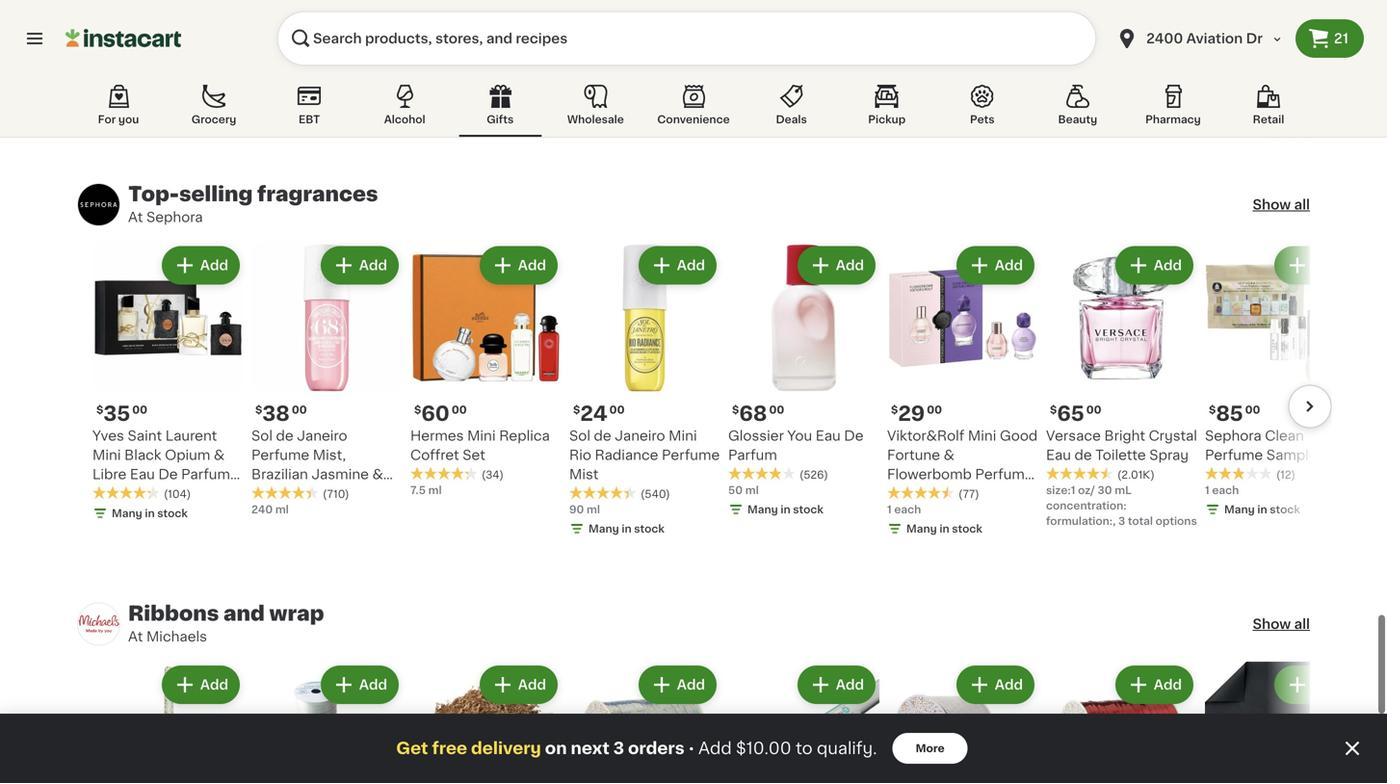 Task type: describe. For each thing, give the bounding box(es) containing it.
clean
[[1265, 429, 1304, 443]]

show all link for fragrances
[[1253, 195, 1310, 214]]

stock down (104)
[[157, 508, 188, 519]]

many down "duo"
[[112, 508, 142, 519]]

00 for 24
[[610, 405, 625, 415]]

item carousel region for ribbons and wrap
[[55, 662, 1357, 783]]

stock for 85
[[1270, 504, 1301, 515]]

30
[[1098, 485, 1112, 496]]

24
[[580, 404, 608, 424]]

48 voluspa mini candle set
[[93, 15, 242, 73]]

1-
[[410, 79, 422, 92]]

& inside yves saint laurent mini black opium & libre eau de parfum duo
[[214, 448, 225, 462]]

maison for maison margiela replica by the fireplace scented candle
[[887, 40, 937, 54]]

sol de janeiro perfume mist, brazilian jasmine & pink dragonfruit
[[251, 429, 383, 500]]

5.8 oz/ 165 g
[[251, 116, 320, 126]]

lazy
[[306, 60, 337, 73]]

saint
[[128, 429, 162, 443]]

sephora clean perfume sampler set
[[1205, 429, 1349, 462]]

stock for 29
[[952, 524, 983, 534]]

$ for 60
[[414, 405, 421, 415]]

tahitian
[[480, 40, 532, 54]]

set for hermes
[[463, 448, 486, 462]]

for you
[[98, 114, 139, 125]]

$ 85 00
[[1209, 404, 1261, 424]]

black
[[124, 448, 161, 462]]

tin
[[826, 40, 846, 54]]

you
[[788, 429, 812, 443]]

21
[[1334, 32, 1349, 45]]

to
[[796, 740, 813, 757]]

item carousel region for top-selling fragrances
[[55, 242, 1357, 571]]

scented inside the maison margiela replica by the fireplace scented candle
[[953, 79, 1010, 92]]

deals button
[[750, 81, 833, 137]]

michaels image
[[77, 603, 120, 646]]

min
[[798, 40, 823, 54]]

165
[[291, 116, 310, 126]]

sunday
[[341, 60, 392, 73]]

bright
[[1105, 429, 1146, 443]]

replica for maison margiela replica jazz club scented candle
[[569, 60, 620, 73]]

dr
[[1246, 32, 1263, 45]]

alcohol button
[[363, 81, 446, 137]]

show for wrap
[[1253, 618, 1291, 631]]

product group containing 29
[[887, 242, 1039, 540]]

00 for 60
[[452, 405, 467, 415]]

flowerbomb
[[887, 468, 972, 481]]

in down yves saint laurent mini black opium & libre eau de parfum duo
[[145, 508, 155, 519]]

many in stock down (104)
[[112, 508, 188, 519]]

at for top-selling fragrances
[[128, 210, 143, 224]]

scented inside maison margiela replica beach vibes scented candle
[[1046, 79, 1103, 92]]

glass
[[458, 79, 496, 92]]

dragonfruit
[[284, 487, 361, 500]]

0 vertical spatial 1
[[93, 96, 97, 107]]

many down maison margiela replica jazz club scented candle at the left top
[[589, 119, 619, 130]]

maison margiela replica lazy sunday morning scented candle
[[251, 40, 392, 112]]

candle inside 34 voluspa tahitian coconut vanilla scent 1-wick glass jar candle
[[410, 98, 459, 112]]

date
[[1295, 60, 1327, 73]]

grocery
[[192, 114, 236, 125]]

18 oz
[[410, 116, 438, 126]]

gift
[[780, 60, 806, 73]]

fragrances
[[257, 184, 378, 204]]

retail
[[1253, 114, 1285, 125]]

ebt
[[299, 114, 320, 125]]

(14)
[[323, 100, 343, 111]]

oz/ for 65
[[1078, 485, 1095, 496]]

for you button
[[77, 81, 160, 137]]

(77)
[[959, 489, 980, 500]]

70 maison margiela replica on a date scented candle
[[1205, 15, 1327, 92]]

margiela for jazz
[[622, 40, 680, 54]]

show all link for wrap
[[1253, 615, 1310, 634]]

perfume inside sol de janeiro mini rio radiance perfume mist
[[662, 448, 720, 462]]

in for 29
[[940, 524, 950, 534]]

$ for 29
[[891, 405, 898, 415]]

many in stock for 24
[[589, 524, 665, 534]]

pickup button
[[846, 81, 929, 137]]

ribbons
[[128, 604, 219, 624]]

product group containing 65
[[1046, 242, 1198, 529]]

ml for 38
[[275, 504, 289, 515]]

show all for fragrances
[[1253, 198, 1310, 211]]

perfume inside viktor&rolf mini good fortune & flowerbomb perfume set
[[976, 468, 1034, 481]]

candle inside voluspa min tin trio candle gift set
[[728, 60, 777, 73]]

you
[[118, 114, 139, 125]]

vibes
[[1147, 60, 1185, 73]]

margiela for lazy
[[304, 40, 362, 54]]

glossier
[[728, 429, 784, 443]]

for
[[98, 114, 116, 125]]

vanilla
[[473, 60, 516, 73]]

fortune
[[887, 448, 940, 462]]

morning
[[251, 79, 308, 92]]

hermes
[[410, 429, 464, 443]]

2400 aviation dr button
[[1116, 12, 1284, 66]]

(34)
[[482, 470, 504, 480]]

de for 38
[[276, 429, 294, 443]]

convenience button
[[650, 81, 738, 137]]

janeiro for 24
[[615, 429, 665, 443]]

00 up lazy
[[291, 16, 306, 26]]

coffret
[[410, 448, 459, 462]]

many in stock down maison margiela replica jazz club scented candle at the left top
[[589, 119, 665, 130]]

5.8
[[251, 116, 269, 126]]

duo
[[93, 487, 121, 500]]

2400 aviation dr button
[[1104, 12, 1296, 66]]

wholesale button
[[554, 81, 637, 137]]

candle inside maison margiela replica lazy sunday morning scented candle
[[251, 98, 300, 112]]

total
[[1128, 516, 1153, 526]]

(12)
[[1277, 470, 1296, 480]]

hermes mini replica coffret set
[[410, 429, 550, 462]]

(540)
[[641, 489, 670, 500]]

product group containing 38
[[251, 242, 403, 517]]

many in stock for 29
[[907, 524, 983, 534]]

all for top-selling fragrances
[[1295, 198, 1310, 211]]

beauty
[[1059, 114, 1098, 125]]

selling
[[179, 184, 253, 204]]

2400 aviation dr
[[1147, 32, 1263, 45]]

90 ml
[[569, 504, 600, 515]]

$10.00
[[736, 740, 792, 757]]

product group containing 24
[[569, 242, 721, 540]]

rio
[[569, 448, 592, 462]]

viktor&rolf mini good fortune & flowerbomb perfume set
[[887, 429, 1038, 500]]

many for 85
[[1225, 504, 1255, 515]]

00 for 29
[[927, 405, 942, 415]]

maison margiela replica beach vibes scented candle
[[1046, 40, 1185, 92]]

maison inside 70 maison margiela replica on a date scented candle
[[1205, 40, 1255, 54]]

1 for 85
[[1205, 485, 1210, 496]]

gifts
[[487, 114, 514, 125]]

de inside glossier you eau de parfum
[[844, 429, 864, 443]]

29
[[898, 404, 925, 424]]

35
[[103, 404, 130, 424]]

00 for 68
[[769, 405, 785, 415]]

mini inside 48 voluspa mini candle set
[[162, 40, 190, 54]]

on
[[1260, 60, 1280, 73]]

product group containing 85
[[1205, 242, 1357, 521]]

beach
[[1101, 60, 1144, 73]]

shop categories tab list
[[77, 81, 1310, 137]]

at for ribbons and wrap
[[128, 630, 143, 644]]

product group containing 35
[[93, 242, 244, 525]]

(94)
[[482, 100, 504, 111]]

pets button
[[941, 81, 1024, 137]]

margiela for by
[[940, 40, 998, 54]]

eau inside yves saint laurent mini black opium & libre eau de parfum duo
[[130, 468, 155, 481]]

sephora image
[[77, 183, 120, 226]]

gifts button
[[459, 81, 542, 137]]

concentration:
[[1046, 500, 1127, 511]]

70 00 for maison margiela replica lazy sunday morning scented candle
[[262, 15, 306, 35]]

many in stock for 85
[[1225, 504, 1301, 515]]

(2.01k)
[[1118, 470, 1155, 480]]

beauty button
[[1037, 81, 1120, 137]]



Task type: vqa. For each thing, say whether or not it's contained in the screenshot.


Task type: locate. For each thing, give the bounding box(es) containing it.
laurent
[[165, 429, 217, 443]]

00 right 35
[[132, 405, 147, 415]]

sephora inside sephora clean perfume sampler set
[[1205, 429, 1262, 443]]

libre
[[93, 468, 126, 481]]

4 maison from the left
[[1046, 40, 1096, 54]]

many down 50 ml
[[748, 504, 778, 515]]

& up flowerbomb
[[944, 448, 955, 462]]

1 horizontal spatial sephora
[[1205, 429, 1262, 443]]

(3)
[[800, 81, 815, 91]]

1 vertical spatial eau
[[1046, 448, 1071, 462]]

2 margiela from the left
[[622, 40, 680, 54]]

maison inside maison margiela replica lazy sunday morning scented candle
[[251, 40, 301, 54]]

00 inside $ 29 00
[[927, 405, 942, 415]]

mini inside sol de janeiro mini rio radiance perfume mist
[[669, 429, 697, 443]]

many in stock down (12)
[[1225, 504, 1301, 515]]

ribbons and wrap at michaels
[[128, 604, 324, 644]]

1 $ from the left
[[96, 405, 103, 415]]

2 horizontal spatial de
[[1075, 448, 1092, 462]]

perfume inside sephora clean perfume sampler set
[[1205, 448, 1263, 462]]

1 vertical spatial parfum
[[181, 468, 230, 481]]

0 vertical spatial 3
[[1119, 516, 1126, 526]]

oz/ right the 5.8
[[272, 116, 289, 126]]

$ 38 00
[[255, 404, 307, 424]]

sephora inside top-selling fragrances at sephora
[[146, 210, 203, 224]]

replica inside maison margiela replica lazy sunday morning scented candle
[[251, 60, 302, 73]]

1 show all from the top
[[1253, 198, 1310, 211]]

free
[[432, 740, 467, 757]]

mini
[[162, 40, 190, 54], [467, 429, 496, 443], [669, 429, 697, 443], [968, 429, 997, 443], [93, 448, 121, 462]]

00 for 38
[[292, 405, 307, 415]]

scented up wholesale
[[569, 79, 627, 92]]

1 horizontal spatial voluspa
[[410, 40, 476, 54]]

ml for 60
[[428, 485, 442, 496]]

set down instacart image
[[93, 60, 115, 73]]

00 inside $ 35 00
[[132, 405, 147, 415]]

2 horizontal spatial 1 each
[[1205, 485, 1239, 496]]

scented down on
[[1205, 79, 1262, 92]]

5 $ from the left
[[732, 405, 739, 415]]

1 janeiro from the left
[[297, 429, 347, 443]]

0 horizontal spatial 70 00
[[262, 15, 306, 35]]

$ inside $ 68 00
[[732, 405, 739, 415]]

00
[[291, 16, 306, 26], [1086, 16, 1101, 26], [132, 405, 147, 415], [292, 405, 307, 415], [452, 405, 467, 415], [610, 405, 625, 415], [769, 405, 785, 415], [927, 405, 942, 415], [1087, 405, 1102, 415], [1246, 405, 1261, 415]]

de down $ 24 00
[[594, 429, 612, 443]]

oz
[[425, 116, 438, 126]]

parfum inside yves saint laurent mini black opium & libre eau de parfum duo
[[181, 468, 230, 481]]

de inside sol de janeiro perfume mist, brazilian jasmine & pink dragonfruit
[[276, 429, 294, 443]]

and
[[223, 604, 265, 624]]

replica for maison margiela replica beach vibes scented candle
[[1046, 60, 1097, 73]]

oz/ inside size:1 oz/ 30 ml concentration: formulation:, 3 total options
[[1078, 485, 1095, 496]]

$ inside $ 38 00
[[255, 405, 262, 415]]

0 vertical spatial sephora
[[146, 210, 203, 224]]

oz/ up concentration:
[[1078, 485, 1095, 496]]

jazz
[[624, 60, 654, 73]]

1 vertical spatial oz/
[[1078, 485, 1095, 496]]

00 inside $ 68 00
[[769, 405, 785, 415]]

set for 48
[[93, 60, 115, 73]]

each for 29
[[895, 504, 921, 515]]

0 horizontal spatial sephora
[[146, 210, 203, 224]]

2 horizontal spatial 70
[[1216, 15, 1243, 35]]

item carousel region containing 48
[[55, 0, 1357, 152]]

many in stock down (540)
[[589, 524, 665, 534]]

options
[[1156, 516, 1197, 526]]

1 horizontal spatial 70 00
[[1057, 15, 1101, 35]]

4 margiela from the left
[[1099, 40, 1157, 54]]

1 vertical spatial de
[[158, 468, 178, 481]]

00 for 35
[[132, 405, 147, 415]]

candle down jazz
[[630, 79, 678, 92]]

00 right 29
[[927, 405, 942, 415]]

8 $ from the left
[[1209, 405, 1216, 415]]

0 vertical spatial show all
[[1253, 198, 1310, 211]]

0 vertical spatial show all link
[[1253, 195, 1310, 214]]

2 horizontal spatial eau
[[1046, 448, 1071, 462]]

set up (34)
[[463, 448, 486, 462]]

candle inside maison margiela replica beach vibes scented candle
[[1107, 79, 1155, 92]]

maison inside maison margiela replica jazz club scented candle
[[569, 40, 619, 54]]

&
[[214, 448, 225, 462], [944, 448, 955, 462], [372, 468, 383, 481]]

00 inside $ 65 00
[[1087, 405, 1102, 415]]

2 show from the top
[[1253, 618, 1291, 631]]

1 vertical spatial 1
[[1205, 485, 1210, 496]]

& right jasmine
[[372, 468, 383, 481]]

instacart image
[[66, 27, 181, 50]]

product group containing 60
[[410, 242, 562, 498]]

38
[[262, 404, 290, 424]]

00 right 65
[[1087, 405, 1102, 415]]

scented inside maison margiela replica lazy sunday morning scented candle
[[311, 79, 368, 92]]

mini down yves
[[93, 448, 121, 462]]

voluspa for 34
[[410, 40, 476, 54]]

janeiro inside sol de janeiro perfume mist, brazilian jasmine & pink dragonfruit
[[297, 429, 347, 443]]

janeiro inside sol de janeiro mini rio radiance perfume mist
[[615, 429, 665, 443]]

0 vertical spatial eau
[[816, 429, 841, 443]]

sol inside sol de janeiro perfume mist, brazilian jasmine & pink dragonfruit
[[251, 429, 273, 443]]

2 show all from the top
[[1253, 618, 1310, 631]]

18
[[410, 116, 422, 126]]

70 inside 70 maison margiela replica on a date scented candle
[[1216, 15, 1243, 35]]

mini up (540)
[[669, 429, 697, 443]]

90
[[569, 504, 584, 515]]

eau down versace
[[1046, 448, 1071, 462]]

many for 24
[[589, 524, 619, 534]]

in for 24
[[622, 524, 632, 534]]

wrap
[[269, 604, 324, 624]]

$ up yves
[[96, 405, 103, 415]]

all
[[1295, 198, 1310, 211], [1295, 618, 1310, 631]]

each down sephora clean perfume sampler set
[[1213, 485, 1239, 496]]

mini inside viktor&rolf mini good fortune & flowerbomb perfume set
[[968, 429, 997, 443]]

4 $ from the left
[[573, 405, 580, 415]]

opium
[[165, 448, 210, 462]]

$ inside $ 24 00
[[573, 405, 580, 415]]

de down versace
[[1075, 448, 1092, 462]]

in down sampler
[[1258, 504, 1268, 515]]

voluspa up coconut
[[410, 40, 476, 54]]

0 horizontal spatial 70
[[262, 15, 289, 35]]

2 horizontal spatial each
[[1213, 485, 1239, 496]]

1 item carousel region from the top
[[55, 0, 1357, 152]]

many in stock down the (526)
[[748, 504, 824, 515]]

85
[[1216, 404, 1244, 424]]

6 $ from the left
[[891, 405, 898, 415]]

1 vertical spatial 1 each
[[1205, 485, 1239, 496]]

set right sampler
[[1326, 448, 1349, 462]]

radiance
[[595, 448, 659, 462]]

sephora down the "$ 85 00"
[[1205, 429, 1262, 443]]

sol down 38 at the left bottom of page
[[251, 429, 273, 443]]

stock for 24
[[634, 524, 665, 534]]

1 horizontal spatial 3
[[1119, 516, 1126, 526]]

viktor&rolf
[[887, 429, 965, 443]]

maison margiela replica by the fireplace scented candle
[[887, 40, 1010, 112]]

00 inside the "$ 85 00"
[[1246, 405, 1261, 415]]

$ up versace
[[1050, 405, 1057, 415]]

1 horizontal spatial parfum
[[728, 448, 777, 462]]

set inside hermes mini replica coffret set
[[463, 448, 486, 462]]

orders
[[628, 740, 685, 757]]

mist,
[[313, 448, 346, 462]]

set inside voluspa min tin trio candle gift set
[[809, 60, 832, 73]]

2 horizontal spatial 1
[[1205, 485, 1210, 496]]

scented up (14)
[[311, 79, 368, 92]]

0 vertical spatial parfum
[[728, 448, 777, 462]]

convenience
[[658, 114, 730, 125]]

margiela for beach
[[1099, 40, 1157, 54]]

retail button
[[1228, 81, 1310, 137]]

0 horizontal spatial 1
[[93, 96, 97, 107]]

70 00
[[262, 15, 306, 35], [1057, 15, 1101, 35]]

2 vertical spatial each
[[895, 504, 921, 515]]

2 voluspa from the left
[[410, 40, 476, 54]]

item carousel region containing add
[[55, 662, 1357, 783]]

sampler
[[1267, 448, 1323, 462]]

2 70 00 from the left
[[1057, 15, 1101, 35]]

maison for maison margiela replica beach vibes scented candle
[[1046, 40, 1096, 54]]

voluspa inside 34 voluspa tahitian coconut vanilla scent 1-wick glass jar candle
[[410, 40, 476, 54]]

sephora down top- at the left of page
[[146, 210, 203, 224]]

3 left total
[[1119, 516, 1126, 526]]

7.5 ml
[[410, 485, 442, 496]]

0 vertical spatial 1 each
[[93, 96, 126, 107]]

candle inside the maison margiela replica by the fireplace scented candle
[[887, 98, 936, 112]]

margiela inside maison margiela replica lazy sunday morning scented candle
[[304, 40, 362, 54]]

ml for 24
[[587, 504, 600, 515]]

maison margiela replica jazz club scented candle
[[569, 40, 689, 92]]

replica up fireplace
[[887, 60, 938, 73]]

00 inside $ 38 00
[[292, 405, 307, 415]]

0 vertical spatial oz/
[[272, 116, 289, 126]]

at inside top-selling fragrances at sephora
[[128, 210, 143, 224]]

many down 90 ml
[[589, 524, 619, 534]]

janeiro for 38
[[297, 429, 347, 443]]

maison inside the maison margiela replica by the fireplace scented candle
[[887, 40, 937, 54]]

0 vertical spatial show
[[1253, 198, 1291, 211]]

sol for 38
[[251, 429, 273, 443]]

stock for 68
[[793, 504, 824, 515]]

$
[[96, 405, 103, 415], [255, 405, 262, 415], [414, 405, 421, 415], [573, 405, 580, 415], [732, 405, 739, 415], [891, 405, 898, 415], [1050, 405, 1057, 415], [1209, 405, 1216, 415]]

stock right wholesale
[[634, 119, 665, 130]]

g
[[313, 116, 320, 126]]

candle inside 48 voluspa mini candle set
[[194, 40, 242, 54]]

voluspa inside voluspa min tin trio candle gift set
[[728, 40, 794, 54]]

eau inside versace bright crystal eau de toilette spray
[[1046, 448, 1071, 462]]

ml right 50 on the right bottom
[[746, 485, 759, 496]]

de inside versace bright crystal eau de toilette spray
[[1075, 448, 1092, 462]]

replica for hermes mini replica coffret set
[[499, 429, 550, 443]]

1 horizontal spatial 1 each
[[887, 504, 921, 515]]

3 maison from the left
[[887, 40, 937, 54]]

on
[[545, 740, 567, 757]]

1 70 00 from the left
[[262, 15, 306, 35]]

0 vertical spatial each
[[100, 96, 126, 107]]

2 70 from the left
[[1057, 15, 1084, 35]]

de
[[844, 429, 864, 443], [158, 468, 178, 481]]

2 item carousel region from the top
[[55, 242, 1357, 571]]

1 horizontal spatial 70
[[1057, 15, 1084, 35]]

70 00 up lazy
[[262, 15, 306, 35]]

candle up oz on the top left of the page
[[410, 98, 459, 112]]

1 horizontal spatial janeiro
[[615, 429, 665, 443]]

1 each up for
[[93, 96, 126, 107]]

3 voluspa from the left
[[728, 40, 794, 54]]

2 maison from the left
[[569, 40, 619, 54]]

Search field
[[278, 12, 1097, 66]]

& right opium
[[214, 448, 225, 462]]

voluspa for 48
[[93, 40, 158, 54]]

2 vertical spatial 1
[[887, 504, 892, 515]]

stock down (77)
[[952, 524, 983, 534]]

scented up beauty
[[1046, 79, 1103, 92]]

spray
[[1150, 448, 1189, 462]]

1 vertical spatial show
[[1253, 618, 1291, 631]]

replica
[[251, 60, 302, 73], [569, 60, 620, 73], [887, 60, 938, 73], [1046, 60, 1097, 73], [1205, 60, 1256, 73], [499, 429, 550, 443]]

240 ml
[[251, 504, 289, 515]]

voluspa down 48
[[93, 40, 158, 54]]

margiela up the
[[940, 40, 998, 54]]

perfume up (540)
[[662, 448, 720, 462]]

mini inside yves saint laurent mini black opium & libre eau de parfum duo
[[93, 448, 121, 462]]

perfume inside sol de janeiro perfume mist, brazilian jasmine & pink dragonfruit
[[251, 448, 310, 462]]

2 horizontal spatial voluspa
[[728, 40, 794, 54]]

each for 85
[[1213, 485, 1239, 496]]

show all for wrap
[[1253, 618, 1310, 631]]

3 $ from the left
[[414, 405, 421, 415]]

★★★★★
[[93, 78, 160, 92], [93, 78, 160, 92], [728, 78, 796, 92], [728, 78, 796, 92], [251, 97, 319, 111], [251, 97, 319, 111], [410, 97, 478, 111], [410, 97, 478, 111], [569, 97, 637, 111], [569, 97, 637, 111], [887, 97, 955, 111], [887, 97, 955, 111], [1046, 97, 1114, 111], [1046, 97, 1114, 111], [1205, 97, 1273, 111], [1205, 97, 1273, 111], [410, 467, 478, 480], [410, 467, 478, 480], [728, 467, 796, 480], [728, 467, 796, 480], [1046, 467, 1114, 480], [1046, 467, 1114, 480], [1205, 467, 1273, 480], [1205, 467, 1273, 480], [93, 486, 160, 500], [93, 486, 160, 500], [251, 486, 319, 500], [251, 486, 319, 500], [569, 486, 637, 500], [569, 486, 637, 500], [887, 486, 955, 500], [887, 486, 955, 500]]

the
[[963, 60, 988, 73]]

$ 65 00
[[1050, 404, 1102, 424]]

set down min
[[809, 60, 832, 73]]

2 sol from the left
[[569, 429, 591, 443]]

00 right 60
[[452, 405, 467, 415]]

240
[[251, 504, 273, 515]]

perfume up (77)
[[976, 468, 1034, 481]]

$ for 35
[[96, 405, 103, 415]]

margiela inside 70 maison margiela replica on a date scented candle
[[1258, 40, 1316, 54]]

de up (104)
[[158, 468, 178, 481]]

replica inside maison margiela replica beach vibes scented candle
[[1046, 60, 1097, 73]]

0 vertical spatial de
[[844, 429, 864, 443]]

product group
[[93, 242, 244, 525], [251, 242, 403, 517], [410, 242, 562, 498], [569, 242, 721, 540], [728, 242, 880, 521], [887, 242, 1039, 540], [1046, 242, 1198, 529], [1205, 242, 1357, 521], [93, 662, 244, 783], [251, 662, 403, 783], [410, 662, 562, 783], [569, 662, 721, 783], [728, 662, 880, 783], [887, 662, 1039, 783], [1046, 662, 1198, 783], [1205, 662, 1357, 783]]

in for 85
[[1258, 504, 1268, 515]]

0 horizontal spatial janeiro
[[297, 429, 347, 443]]

get
[[396, 740, 428, 757]]

$ inside $ 29 00
[[891, 405, 898, 415]]

treatment tracker modal dialog
[[0, 714, 1388, 783]]

maison for maison margiela replica lazy sunday morning scented candle
[[251, 40, 301, 54]]

70 for maison margiela replica lazy sunday morning scented candle
[[262, 15, 289, 35]]

2 show all link from the top
[[1253, 615, 1310, 634]]

00 right "85"
[[1246, 405, 1261, 415]]

deals
[[776, 114, 807, 125]]

stock down (12)
[[1270, 504, 1301, 515]]

0 horizontal spatial parfum
[[181, 468, 230, 481]]

1 sol from the left
[[251, 429, 273, 443]]

ml for 68
[[746, 485, 759, 496]]

stock down (540)
[[634, 524, 665, 534]]

good
[[1000, 429, 1038, 443]]

70 left dr
[[1216, 15, 1243, 35]]

2 vertical spatial item carousel region
[[55, 662, 1357, 783]]

in for 68
[[781, 504, 791, 515]]

eau right the you
[[816, 429, 841, 443]]

1 for 29
[[887, 504, 892, 515]]

1 all from the top
[[1295, 198, 1310, 211]]

2 janeiro from the left
[[615, 429, 665, 443]]

70 00 up maison margiela replica beach vibes scented candle
[[1057, 15, 1101, 35]]

replica down aviation
[[1205, 60, 1256, 73]]

scented inside 70 maison margiela replica on a date scented candle
[[1205, 79, 1262, 92]]

& inside sol de janeiro perfume mist, brazilian jasmine & pink dragonfruit
[[372, 468, 383, 481]]

1 maison from the left
[[251, 40, 301, 54]]

1 horizontal spatial oz/
[[1078, 485, 1095, 496]]

margiela up a
[[1258, 40, 1316, 54]]

replica up beauty button
[[1046, 60, 1097, 73]]

show for fragrances
[[1253, 198, 1291, 211]]

1 scented from the left
[[311, 79, 368, 92]]

0 horizontal spatial &
[[214, 448, 225, 462]]

1 vertical spatial sephora
[[1205, 429, 1262, 443]]

$ inside $ 35 00
[[96, 405, 103, 415]]

maison inside maison margiela replica beach vibes scented candle
[[1046, 40, 1096, 54]]

00 up maison margiela replica beach vibes scented candle
[[1086, 16, 1101, 26]]

3 inside size:1 oz/ 30 ml concentration: formulation:, 3 total options
[[1119, 516, 1126, 526]]

size:1 oz/ 30 ml concentration: formulation:, 3 total options
[[1046, 485, 1197, 526]]

5 scented from the left
[[1205, 79, 1262, 92]]

show all
[[1253, 198, 1310, 211], [1253, 618, 1310, 631]]

0 horizontal spatial each
[[100, 96, 126, 107]]

margiela up lazy
[[304, 40, 362, 54]]

replica inside hermes mini replica coffret set
[[499, 429, 550, 443]]

70
[[262, 15, 289, 35], [1057, 15, 1084, 35], [1216, 15, 1243, 35]]

many in stock
[[589, 119, 665, 130], [748, 504, 824, 515], [1225, 504, 1301, 515], [112, 508, 188, 519], [589, 524, 665, 534], [907, 524, 983, 534]]

0 vertical spatial item carousel region
[[55, 0, 1357, 152]]

parfum inside glossier you eau de parfum
[[728, 448, 777, 462]]

1 vertical spatial 3
[[614, 740, 624, 757]]

show
[[1253, 198, 1291, 211], [1253, 618, 1291, 631]]

$ for 38
[[255, 405, 262, 415]]

2 vertical spatial 1 each
[[887, 504, 921, 515]]

$ for 85
[[1209, 405, 1216, 415]]

mini inside hermes mini replica coffret set
[[467, 429, 496, 443]]

ml right 90
[[587, 504, 600, 515]]

1 horizontal spatial each
[[895, 504, 921, 515]]

jasmine
[[312, 468, 369, 481]]

versace bright crystal eau de toilette spray
[[1046, 429, 1198, 462]]

de right the you
[[844, 429, 864, 443]]

2 at from the top
[[128, 630, 143, 644]]

by
[[942, 60, 960, 73]]

1 vertical spatial each
[[1213, 485, 1239, 496]]

1 show all link from the top
[[1253, 195, 1310, 214]]

de for 24
[[594, 429, 612, 443]]

oz/ for 00
[[272, 116, 289, 126]]

margiela inside the maison margiela replica by the fireplace scented candle
[[940, 40, 998, 54]]

1 show from the top
[[1253, 198, 1291, 211]]

0 vertical spatial all
[[1295, 198, 1310, 211]]

versace
[[1046, 429, 1101, 443]]

2 horizontal spatial &
[[944, 448, 955, 462]]

0 horizontal spatial eau
[[130, 468, 155, 481]]

product group containing 68
[[728, 242, 880, 521]]

$ for 68
[[732, 405, 739, 415]]

1 vertical spatial item carousel region
[[55, 242, 1357, 571]]

1 each for 29
[[887, 504, 921, 515]]

3 margiela from the left
[[940, 40, 998, 54]]

parfum down glossier at the right bottom of the page
[[728, 448, 777, 462]]

1 vertical spatial show all link
[[1253, 615, 1310, 634]]

set down flowerbomb
[[887, 487, 910, 500]]

replica inside the maison margiela replica by the fireplace scented candle
[[887, 60, 938, 73]]

2 all from the top
[[1295, 618, 1310, 631]]

70 00 for maison margiela replica beach vibes scented candle
[[1057, 15, 1101, 35]]

7 $ from the left
[[1050, 405, 1057, 415]]

$ 29 00
[[891, 404, 942, 424]]

set inside viktor&rolf mini good fortune & flowerbomb perfume set
[[887, 487, 910, 500]]

scented
[[311, 79, 368, 92], [569, 79, 627, 92], [953, 79, 1010, 92], [1046, 79, 1103, 92], [1205, 79, 1262, 92]]

set inside 48 voluspa mini candle set
[[93, 60, 115, 73]]

0 horizontal spatial oz/
[[272, 116, 289, 126]]

$ for 65
[[1050, 405, 1057, 415]]

65
[[1057, 404, 1085, 424]]

$ up rio
[[573, 405, 580, 415]]

50 ml
[[728, 485, 759, 496]]

$ up glossier at the right bottom of the page
[[732, 405, 739, 415]]

2 $ from the left
[[255, 405, 262, 415]]

1 margiela from the left
[[304, 40, 362, 54]]

3 right "next"
[[614, 740, 624, 757]]

oz/
[[272, 116, 289, 126], [1078, 485, 1095, 496]]

sol de janeiro mini rio radiance perfume mist
[[569, 429, 720, 481]]

item carousel region
[[55, 0, 1357, 152], [55, 242, 1357, 571], [55, 662, 1357, 783]]

5 margiela from the left
[[1258, 40, 1316, 54]]

replica for maison margiela replica lazy sunday morning scented candle
[[251, 60, 302, 73]]

perfume up brazilian
[[251, 448, 310, 462]]

0 horizontal spatial 3
[[614, 740, 624, 757]]

eau inside glossier you eau de parfum
[[816, 429, 841, 443]]

at inside ribbons and wrap at michaels
[[128, 630, 143, 644]]

replica inside maison margiela replica jazz club scented candle
[[569, 60, 620, 73]]

replica up (34)
[[499, 429, 550, 443]]

scented inside maison margiela replica jazz club scented candle
[[569, 79, 627, 92]]

1 horizontal spatial 1
[[887, 504, 892, 515]]

$ up hermes at the bottom
[[414, 405, 421, 415]]

eau down black
[[130, 468, 155, 481]]

in down flowerbomb
[[940, 524, 950, 534]]

5 maison from the left
[[1205, 40, 1255, 54]]

00 for 85
[[1246, 405, 1261, 415]]

stock down the (526)
[[793, 504, 824, 515]]

3 inside 'treatment tracker modal' dialog
[[614, 740, 624, 757]]

ml right '240'
[[275, 504, 289, 515]]

voluspa min tin trio candle gift set
[[728, 40, 875, 73]]

voluspa
[[93, 40, 158, 54], [410, 40, 476, 54], [728, 40, 794, 54]]

de down $ 38 00
[[276, 429, 294, 443]]

1 vertical spatial show all
[[1253, 618, 1310, 631]]

1 voluspa from the left
[[93, 40, 158, 54]]

1
[[93, 96, 97, 107], [1205, 485, 1210, 496], [887, 504, 892, 515]]

in down maison margiela replica jazz club scented candle at the left top
[[622, 119, 632, 130]]

0 vertical spatial at
[[128, 210, 143, 224]]

formulation:,
[[1046, 516, 1116, 526]]

3 item carousel region from the top
[[55, 662, 1357, 783]]

many for 68
[[748, 504, 778, 515]]

70 for maison margiela replica beach vibes scented candle
[[1057, 15, 1084, 35]]

candle inside 70 maison margiela replica on a date scented candle
[[1266, 79, 1314, 92]]

ml right 7.5
[[428, 485, 442, 496]]

0 horizontal spatial de
[[158, 468, 178, 481]]

00 inside $ 24 00
[[610, 405, 625, 415]]

3 scented from the left
[[953, 79, 1010, 92]]

4 scented from the left
[[1046, 79, 1103, 92]]

grocery button
[[173, 81, 255, 137]]

alcohol
[[384, 114, 426, 125]]

0 horizontal spatial voluspa
[[93, 40, 158, 54]]

margiela inside maison margiela replica jazz club scented candle
[[622, 40, 680, 54]]

voluspa inside 48 voluspa mini candle set
[[93, 40, 158, 54]]

item carousel region containing 35
[[55, 242, 1357, 571]]

1 horizontal spatial &
[[372, 468, 383, 481]]

maison for maison margiela replica jazz club scented candle
[[569, 40, 619, 54]]

1 horizontal spatial de
[[844, 429, 864, 443]]

None search field
[[278, 12, 1097, 66]]

1 horizontal spatial de
[[594, 429, 612, 443]]

(104)
[[164, 489, 191, 500]]

janeiro up mist,
[[297, 429, 347, 443]]

in down glossier you eau de parfum
[[781, 504, 791, 515]]

many in stock for 68
[[748, 504, 824, 515]]

2 scented from the left
[[569, 79, 627, 92]]

trio
[[850, 40, 875, 54]]

1 70 from the left
[[262, 15, 289, 35]]

1 at from the top
[[128, 210, 143, 224]]

70 up the morning
[[262, 15, 289, 35]]

many for 29
[[907, 524, 937, 534]]

3 70 from the left
[[1216, 15, 1243, 35]]

$ for 24
[[573, 405, 580, 415]]

$ inside the "$ 85 00"
[[1209, 405, 1216, 415]]

$ up viktor&rolf on the bottom right
[[891, 405, 898, 415]]

get free delivery on next 3 orders • add $10.00 to qualify.
[[396, 740, 877, 757]]

34 voluspa tahitian coconut vanilla scent 1-wick glass jar candle
[[410, 15, 559, 112]]

replica for maison margiela replica by the fireplace scented candle
[[887, 60, 938, 73]]

at right michaels image
[[128, 630, 143, 644]]

set inside sephora clean perfume sampler set
[[1326, 448, 1349, 462]]

1 vertical spatial at
[[128, 630, 143, 644]]

set for sephora
[[1326, 448, 1349, 462]]

margiela up beach
[[1099, 40, 1157, 54]]

parfum
[[728, 448, 777, 462], [181, 468, 230, 481]]

candle up 5.8 oz/ 165 g
[[251, 98, 300, 112]]

margiela inside maison margiela replica beach vibes scented candle
[[1099, 40, 1157, 54]]

jar
[[500, 79, 521, 92]]

all for ribbons and wrap
[[1295, 618, 1310, 631]]

00 right 68
[[769, 405, 785, 415]]

0 horizontal spatial 1 each
[[93, 96, 126, 107]]

2 vertical spatial eau
[[130, 468, 155, 481]]

1 horizontal spatial sol
[[569, 429, 591, 443]]

00 for 65
[[1087, 405, 1102, 415]]

sol inside sol de janeiro mini rio radiance perfume mist
[[569, 429, 591, 443]]

de inside yves saint laurent mini black opium & libre eau de parfum duo
[[158, 468, 178, 481]]

1 horizontal spatial eau
[[816, 429, 841, 443]]

replica inside 70 maison margiela replica on a date scented candle
[[1205, 60, 1256, 73]]

candle down a
[[1266, 79, 1314, 92]]

00 right 38 at the left bottom of page
[[292, 405, 307, 415]]

michaels
[[146, 630, 207, 644]]

00 inside '$ 60 00'
[[452, 405, 467, 415]]

$ inside $ 65 00
[[1050, 405, 1057, 415]]

$ up sephora clean perfume sampler set
[[1209, 405, 1216, 415]]

candle inside maison margiela replica jazz club scented candle
[[630, 79, 678, 92]]

$ inside '$ 60 00'
[[414, 405, 421, 415]]

1 each down flowerbomb
[[887, 504, 921, 515]]

21 button
[[1296, 19, 1364, 58]]

top-selling fragrances at sephora
[[128, 184, 378, 224]]

candle left gift
[[728, 60, 777, 73]]

& inside viktor&rolf mini good fortune & flowerbomb perfume set
[[944, 448, 955, 462]]

candle down beach
[[1107, 79, 1155, 92]]

club
[[658, 60, 689, 73]]

candle down fireplace
[[887, 98, 936, 112]]

1 each for 85
[[1205, 485, 1239, 496]]

de inside sol de janeiro mini rio radiance perfume mist
[[594, 429, 612, 443]]

sol for 24
[[569, 429, 591, 443]]

$ 35 00
[[96, 404, 147, 424]]

mini up (34)
[[467, 429, 496, 443]]

0 horizontal spatial sol
[[251, 429, 273, 443]]

0 horizontal spatial de
[[276, 429, 294, 443]]

1 vertical spatial all
[[1295, 618, 1310, 631]]

add inside 'treatment tracker modal' dialog
[[699, 740, 732, 757]]



